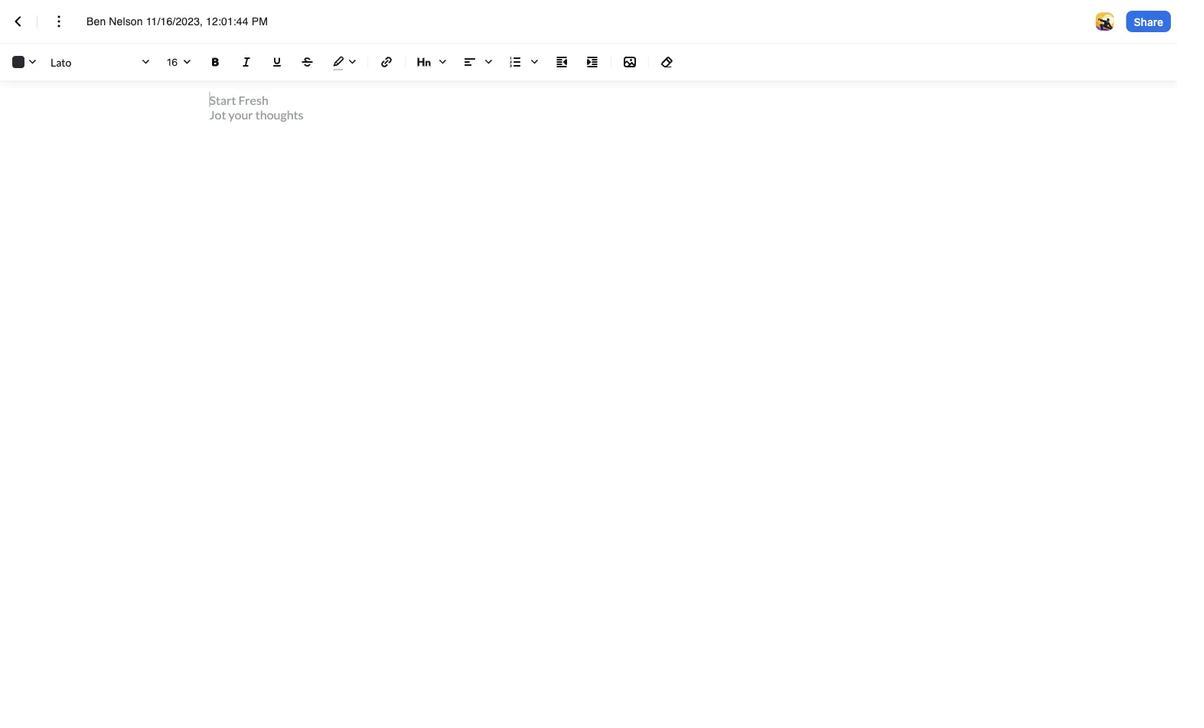 Task type: vqa. For each thing, say whether or not it's contained in the screenshot.
Bold 'image'
yes



Task type: describe. For each thing, give the bounding box(es) containing it.
open image
[[178, 53, 196, 71]]

decrease indent image
[[553, 53, 571, 71]]

ben nelson image
[[1096, 12, 1115, 31]]

share
[[1135, 15, 1164, 28]]

italic image
[[237, 53, 256, 71]]

clear style image
[[659, 53, 677, 71]]

bold image
[[207, 53, 225, 71]]



Task type: locate. For each thing, give the bounding box(es) containing it.
lato button
[[47, 51, 155, 73]]

None text field
[[167, 51, 193, 72]]

None text field
[[87, 14, 284, 29]]

link image
[[378, 53, 396, 71]]

strikethrough image
[[299, 53, 317, 71]]

share button
[[1127, 11, 1172, 32]]

more image
[[50, 12, 68, 31]]

increase indent image
[[583, 53, 602, 71]]

all notes image
[[9, 12, 28, 31]]

lato
[[51, 55, 71, 68]]

insert image image
[[621, 53, 639, 71]]

underline image
[[268, 53, 286, 71]]



